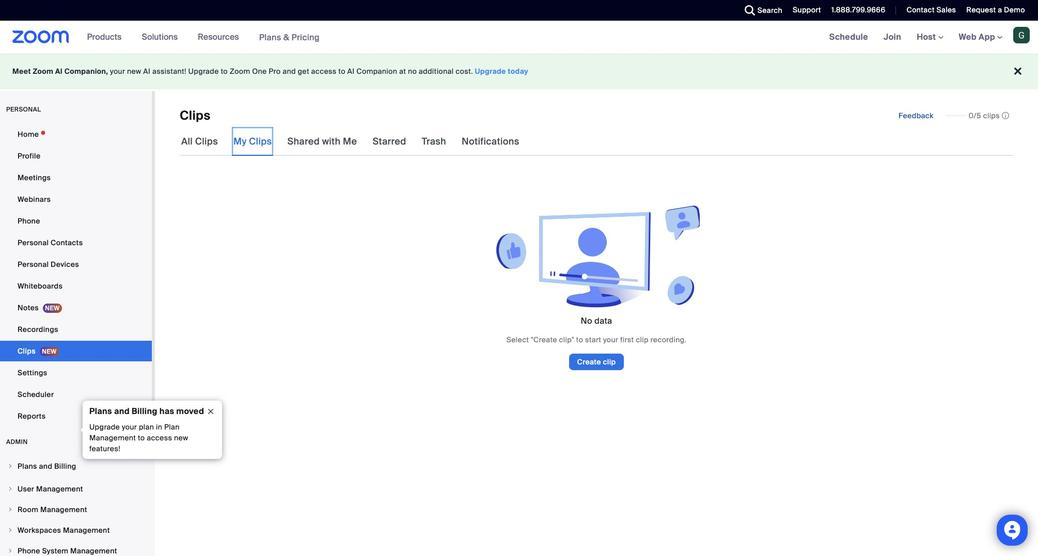 Task type: locate. For each thing, give the bounding box(es) containing it.
1 horizontal spatial new
[[174, 434, 188, 443]]

billing for plans and billing
[[54, 462, 76, 471]]

access right "get"
[[311, 67, 337, 76]]

2 vertical spatial right image
[[7, 548, 13, 555]]

2 horizontal spatial plans
[[259, 32, 281, 43]]

clip
[[636, 335, 649, 345], [603, 358, 616, 367]]

1 horizontal spatial ai
[[143, 67, 151, 76]]

0 horizontal spatial ai
[[55, 67, 63, 76]]

schedule
[[830, 32, 869, 42]]

0 horizontal spatial plans
[[18, 462, 37, 471]]

1 horizontal spatial billing
[[132, 406, 157, 417]]

1 ai from the left
[[55, 67, 63, 76]]

and inside meet zoom ai companion, footer
[[283, 67, 296, 76]]

0 horizontal spatial and
[[39, 462, 52, 471]]

plans inside plans and billing has moved tooltip
[[89, 406, 112, 417]]

banner
[[0, 21, 1039, 54]]

1 horizontal spatial plans
[[89, 406, 112, 417]]

2 right image from the top
[[7, 507, 13, 513]]

0 horizontal spatial clip
[[603, 358, 616, 367]]

shared
[[288, 135, 320, 148]]

plan
[[139, 423, 154, 432]]

1 vertical spatial phone
[[18, 547, 40, 556]]

1.888.799.9666 button
[[824, 0, 889, 21], [832, 5, 886, 14]]

2 horizontal spatial and
[[283, 67, 296, 76]]

ai left the assistant!
[[143, 67, 151, 76]]

right image
[[7, 464, 13, 470], [7, 507, 13, 513]]

new left the assistant!
[[127, 67, 141, 76]]

1 vertical spatial personal
[[18, 260, 49, 269]]

1.888.799.9666
[[832, 5, 886, 14]]

0 vertical spatial access
[[311, 67, 337, 76]]

2 ai from the left
[[143, 67, 151, 76]]

right image inside room management menu item
[[7, 507, 13, 513]]

0 horizontal spatial billing
[[54, 462, 76, 471]]

host
[[917, 32, 939, 42]]

plans inside plans and billing 'menu item'
[[18, 462, 37, 471]]

0 vertical spatial clip
[[636, 335, 649, 345]]

host button
[[917, 32, 944, 42]]

clip right first
[[636, 335, 649, 345]]

banner containing products
[[0, 21, 1039, 54]]

1 vertical spatial your
[[604, 335, 619, 345]]

companion
[[357, 67, 398, 76]]

phone for phone system management
[[18, 547, 40, 556]]

billing
[[132, 406, 157, 417], [54, 462, 76, 471]]

cost.
[[456, 67, 473, 76]]

resources button
[[198, 21, 244, 54]]

upgrade your plan in plan management to access new features!
[[89, 423, 188, 454]]

1 horizontal spatial zoom
[[230, 67, 250, 76]]

personal devices link
[[0, 254, 152, 275]]

your
[[110, 67, 125, 76], [604, 335, 619, 345], [122, 423, 137, 432]]

0 horizontal spatial upgrade
[[89, 423, 120, 432]]

reports
[[18, 412, 46, 421]]

access
[[311, 67, 337, 76], [147, 434, 172, 443]]

access down in
[[147, 434, 172, 443]]

and
[[283, 67, 296, 76], [114, 406, 130, 417], [39, 462, 52, 471]]

upgrade down the product information navigation at top
[[188, 67, 219, 76]]

1 personal from the top
[[18, 238, 49, 248]]

personal
[[18, 238, 49, 248], [18, 260, 49, 269]]

billing up plan
[[132, 406, 157, 417]]

right image inside plans and billing 'menu item'
[[7, 464, 13, 470]]

new inside upgrade your plan in plan management to access new features!
[[174, 434, 188, 443]]

solutions button
[[142, 21, 182, 54]]

shared with me
[[288, 135, 357, 148]]

0 vertical spatial plans
[[259, 32, 281, 43]]

feedback
[[899, 111, 934, 120]]

2 horizontal spatial ai
[[348, 67, 355, 76]]

1 vertical spatial plans
[[89, 406, 112, 417]]

right image left user in the left of the page
[[7, 486, 13, 493]]

right image left the "workspaces"
[[7, 528, 13, 534]]

phone down the webinars at the top left of the page
[[18, 217, 40, 226]]

personal for personal contacts
[[18, 238, 49, 248]]

0 vertical spatial personal
[[18, 238, 49, 248]]

and for plans and billing
[[39, 462, 52, 471]]

2 phone from the top
[[18, 547, 40, 556]]

1 vertical spatial billing
[[54, 462, 76, 471]]

workspaces management menu item
[[0, 521, 152, 541]]

0 horizontal spatial new
[[127, 67, 141, 76]]

1 vertical spatial access
[[147, 434, 172, 443]]

zoom right meet
[[33, 67, 53, 76]]

3 right image from the top
[[7, 548, 13, 555]]

0 vertical spatial billing
[[132, 406, 157, 417]]

your left plan
[[122, 423, 137, 432]]

request
[[967, 5, 997, 14]]

right image for room
[[7, 507, 13, 513]]

join
[[884, 32, 902, 42]]

zoom left one
[[230, 67, 250, 76]]

and up upgrade your plan in plan management to access new features!
[[114, 406, 130, 417]]

2 personal from the top
[[18, 260, 49, 269]]

1 vertical spatial right image
[[7, 528, 13, 534]]

2 zoom from the left
[[230, 67, 250, 76]]

tabs of clips tab list
[[180, 127, 521, 156]]

and left "get"
[[283, 67, 296, 76]]

products
[[87, 32, 122, 42]]

clips right my
[[249, 135, 272, 148]]

plans for plans and billing has moved
[[89, 406, 112, 417]]

management inside upgrade your plan in plan management to access new features!
[[89, 434, 136, 443]]

clips up "settings"
[[18, 347, 36, 356]]

user management menu item
[[0, 480, 152, 499]]

new
[[127, 67, 141, 76], [174, 434, 188, 443]]

whiteboards
[[18, 282, 63, 291]]

moved
[[176, 406, 204, 417]]

settings
[[18, 368, 47, 378]]

plans down scheduler link at the bottom left of page
[[89, 406, 112, 417]]

solutions
[[142, 32, 178, 42]]

plans up user in the left of the page
[[18, 462, 37, 471]]

zoom
[[33, 67, 53, 76], [230, 67, 250, 76]]

devices
[[51, 260, 79, 269]]

to down resources dropdown button
[[221, 67, 228, 76]]

2 horizontal spatial upgrade
[[475, 67, 506, 76]]

1 zoom from the left
[[33, 67, 53, 76]]

notifications
[[462, 135, 520, 148]]

right image down admin
[[7, 464, 13, 470]]

plans & pricing link
[[259, 32, 320, 43], [259, 32, 320, 43]]

new down plan
[[174, 434, 188, 443]]

clips inside tab
[[249, 135, 272, 148]]

clip right create
[[603, 358, 616, 367]]

phone down the "workspaces"
[[18, 547, 40, 556]]

pro
[[269, 67, 281, 76]]

2 vertical spatial your
[[122, 423, 137, 432]]

personal up whiteboards
[[18, 260, 49, 269]]

1 vertical spatial and
[[114, 406, 130, 417]]

starred
[[373, 135, 407, 148]]

meetings navigation
[[822, 21, 1039, 54]]

plans left the &
[[259, 32, 281, 43]]

meetings
[[18, 173, 51, 182]]

billing inside plans and billing 'menu item'
[[54, 462, 76, 471]]

management inside "menu item"
[[36, 485, 83, 494]]

2 vertical spatial and
[[39, 462, 52, 471]]

right image inside workspaces management menu item
[[7, 528, 13, 534]]

meet zoom ai companion, your new ai assistant! upgrade to zoom one pro and get access to ai companion at no additional cost. upgrade today
[[12, 67, 529, 76]]

in
[[156, 423, 162, 432]]

contact sales link
[[900, 0, 959, 21], [907, 5, 957, 14]]

your left first
[[604, 335, 619, 345]]

2 right image from the top
[[7, 528, 13, 534]]

1 right image from the top
[[7, 464, 13, 470]]

right image left room
[[7, 507, 13, 513]]

me
[[343, 135, 357, 148]]

right image for phone system management
[[7, 548, 13, 555]]

settings link
[[0, 363, 152, 383]]

1 vertical spatial new
[[174, 434, 188, 443]]

0/5 clips application
[[947, 111, 1010, 121]]

right image for user management
[[7, 486, 13, 493]]

right image
[[7, 486, 13, 493], [7, 528, 13, 534], [7, 548, 13, 555]]

1 phone from the top
[[18, 217, 40, 226]]

phone inside phone link
[[18, 217, 40, 226]]

contact
[[907, 5, 935, 14]]

upgrade up features!
[[89, 423, 120, 432]]

admin menu menu
[[0, 457, 152, 557]]

management up room management
[[36, 485, 83, 494]]

to down plan
[[138, 434, 145, 443]]

management up features!
[[89, 434, 136, 443]]

right image inside user management "menu item"
[[7, 486, 13, 493]]

and inside tooltip
[[114, 406, 130, 417]]

0 vertical spatial your
[[110, 67, 125, 76]]

contact sales
[[907, 5, 957, 14]]

clips right all
[[195, 135, 218, 148]]

right image inside phone system management menu item
[[7, 548, 13, 555]]

"create
[[531, 335, 558, 345]]

and inside 'menu item'
[[39, 462, 52, 471]]

personal up personal devices
[[18, 238, 49, 248]]

1 vertical spatial right image
[[7, 507, 13, 513]]

management up phone system management menu item
[[63, 526, 110, 535]]

all clips
[[181, 135, 218, 148]]

to
[[221, 67, 228, 76], [339, 67, 346, 76], [577, 335, 584, 345], [138, 434, 145, 443]]

upgrade right cost.
[[475, 67, 506, 76]]

1 vertical spatial clip
[[603, 358, 616, 367]]

1 horizontal spatial access
[[311, 67, 337, 76]]

right image for plans
[[7, 464, 13, 470]]

3 ai from the left
[[348, 67, 355, 76]]

to inside upgrade your plan in plan management to access new features!
[[138, 434, 145, 443]]

your right companion,
[[110, 67, 125, 76]]

contacts
[[51, 238, 83, 248]]

scheduler link
[[0, 385, 152, 405]]

1 horizontal spatial upgrade
[[188, 67, 219, 76]]

right image left system
[[7, 548, 13, 555]]

phone for phone
[[18, 217, 40, 226]]

0 vertical spatial and
[[283, 67, 296, 76]]

recording.
[[651, 335, 687, 345]]

select
[[507, 335, 529, 345]]

workspaces management
[[18, 526, 110, 535]]

request a demo link
[[959, 0, 1039, 21], [967, 5, 1026, 14]]

workspaces
[[18, 526, 61, 535]]

shared with me tab
[[286, 127, 359, 156]]

your inside meet zoom ai companion, footer
[[110, 67, 125, 76]]

0 vertical spatial new
[[127, 67, 141, 76]]

billing up user management "menu item"
[[54, 462, 76, 471]]

ai left companion
[[348, 67, 355, 76]]

feedback button
[[891, 108, 943, 124]]

room management menu item
[[0, 500, 152, 520]]

ai left companion,
[[55, 67, 63, 76]]

management up workspaces management at the left
[[40, 505, 87, 515]]

clips up all clips
[[180, 108, 211, 124]]

plans
[[259, 32, 281, 43], [89, 406, 112, 417], [18, 462, 37, 471]]

personal devices
[[18, 260, 79, 269]]

and up user management
[[39, 462, 52, 471]]

additional
[[419, 67, 454, 76]]

0 vertical spatial phone
[[18, 217, 40, 226]]

plans inside the product information navigation
[[259, 32, 281, 43]]

recordings link
[[0, 319, 152, 340]]

1 horizontal spatial and
[[114, 406, 130, 417]]

billing inside plans and billing has moved tooltip
[[132, 406, 157, 417]]

phone inside phone system management menu item
[[18, 547, 40, 556]]

0 vertical spatial right image
[[7, 486, 13, 493]]

0 horizontal spatial access
[[147, 434, 172, 443]]

1 right image from the top
[[7, 486, 13, 493]]

management inside menu item
[[63, 526, 110, 535]]

upgrade today link
[[475, 67, 529, 76]]

profile picture image
[[1014, 27, 1031, 43]]

0 horizontal spatial zoom
[[33, 67, 53, 76]]

close image
[[203, 407, 219, 417]]

system
[[42, 547, 68, 556]]

0 vertical spatial right image
[[7, 464, 13, 470]]

2 vertical spatial plans
[[18, 462, 37, 471]]

starred tab
[[371, 127, 408, 156]]



Task type: vqa. For each thing, say whether or not it's contained in the screenshot.
. To export instant messages and chats please use
no



Task type: describe. For each thing, give the bounding box(es) containing it.
demo
[[1005, 5, 1026, 14]]

support
[[793, 5, 822, 14]]

phone system management menu item
[[0, 542, 152, 557]]

product information navigation
[[79, 21, 328, 54]]

a
[[999, 5, 1003, 14]]

products button
[[87, 21, 126, 54]]

clips
[[984, 111, 1001, 120]]

sales
[[937, 5, 957, 14]]

admin
[[6, 438, 28, 447]]

plans for plans & pricing
[[259, 32, 281, 43]]

personal contacts
[[18, 238, 83, 248]]

personal menu menu
[[0, 124, 152, 428]]

web
[[960, 32, 977, 42]]

at
[[399, 67, 406, 76]]

has
[[160, 406, 174, 417]]

pricing
[[292, 32, 320, 43]]

all
[[181, 135, 193, 148]]

first
[[621, 335, 634, 345]]

resources
[[198, 32, 239, 42]]

webinars
[[18, 195, 51, 204]]

0/5
[[969, 111, 982, 120]]

join link
[[877, 21, 910, 54]]

plan
[[164, 423, 180, 432]]

search button
[[737, 0, 786, 21]]

home link
[[0, 124, 152, 145]]

plans & pricing
[[259, 32, 320, 43]]

clip inside button
[[603, 358, 616, 367]]

personal contacts link
[[0, 233, 152, 253]]

1 horizontal spatial clip
[[636, 335, 649, 345]]

phone system management
[[18, 547, 117, 556]]

meetings link
[[0, 167, 152, 188]]

billing for plans and billing has moved
[[132, 406, 157, 417]]

no
[[408, 67, 417, 76]]

access inside meet zoom ai companion, footer
[[311, 67, 337, 76]]

scheduler
[[18, 390, 54, 400]]

companion,
[[64, 67, 108, 76]]

search
[[758, 6, 783, 15]]

user management
[[18, 485, 83, 494]]

create clip button
[[569, 354, 625, 371]]

start
[[586, 335, 602, 345]]

profile
[[18, 151, 41, 161]]

user
[[18, 485, 34, 494]]

profile link
[[0, 146, 152, 166]]

home
[[18, 130, 39, 139]]

whiteboards link
[[0, 276, 152, 297]]

upgrade inside upgrade your plan in plan management to access new features!
[[89, 423, 120, 432]]

create
[[578, 358, 602, 367]]

webinars link
[[0, 189, 152, 210]]

room management
[[18, 505, 87, 515]]

select "create clip" to start your first clip recording.
[[507, 335, 687, 345]]

to right clip"
[[577, 335, 584, 345]]

request a demo
[[967, 5, 1026, 14]]

management for workspaces management
[[63, 526, 110, 535]]

my clips tab
[[232, 127, 274, 156]]

create clip
[[578, 358, 616, 367]]

with
[[322, 135, 341, 148]]

personal for personal devices
[[18, 260, 49, 269]]

web app button
[[960, 32, 1003, 42]]

my clips
[[234, 135, 272, 148]]

&
[[284, 32, 290, 43]]

zoom logo image
[[12, 30, 69, 43]]

data
[[595, 316, 613, 327]]

plans and billing has moved tooltip
[[80, 401, 222, 459]]

today
[[508, 67, 529, 76]]

new inside meet zoom ai companion, footer
[[127, 67, 141, 76]]

phone link
[[0, 211, 152, 232]]

clips inside tab
[[195, 135, 218, 148]]

plans and billing has moved
[[89, 406, 204, 417]]

0/5 clips
[[969, 111, 1001, 120]]

app
[[979, 32, 996, 42]]

no data
[[581, 316, 613, 327]]

schedule link
[[822, 21, 877, 54]]

clips inside personal menu menu
[[18, 347, 36, 356]]

management for room management
[[40, 505, 87, 515]]

reports link
[[0, 406, 152, 427]]

recordings
[[18, 325, 58, 334]]

plans for plans and billing
[[18, 462, 37, 471]]

personal
[[6, 105, 41, 114]]

management down workspaces management menu item
[[70, 547, 117, 556]]

meet zoom ai companion, footer
[[0, 54, 1039, 89]]

plans and billing menu item
[[0, 457, 152, 479]]

clips link
[[0, 341, 152, 362]]

my
[[234, 135, 247, 148]]

trash
[[422, 135, 447, 148]]

meet
[[12, 67, 31, 76]]

management for user management
[[36, 485, 83, 494]]

get
[[298, 67, 310, 76]]

plans and billing
[[18, 462, 76, 471]]

access inside upgrade your plan in plan management to access new features!
[[147, 434, 172, 443]]

right image for workspaces management
[[7, 528, 13, 534]]

to left companion
[[339, 67, 346, 76]]

web app
[[960, 32, 996, 42]]

all clips tab
[[180, 127, 220, 156]]

and for plans and billing has moved
[[114, 406, 130, 417]]

trash tab
[[420, 127, 448, 156]]

your inside upgrade your plan in plan management to access new features!
[[122, 423, 137, 432]]

clip"
[[559, 335, 575, 345]]

no
[[581, 316, 593, 327]]

notes
[[18, 303, 39, 313]]



